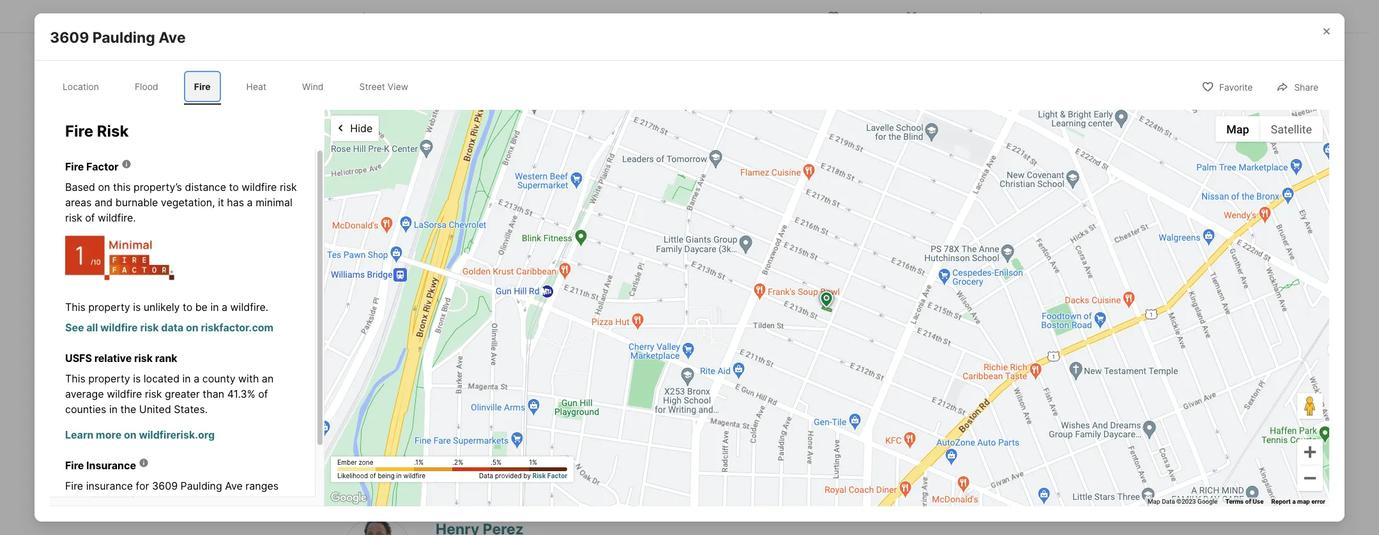 Task type: vqa. For each thing, say whether or not it's contained in the screenshot.
ad element
no



Task type: locate. For each thing, give the bounding box(es) containing it.
view
[[388, 81, 408, 92], [691, 207, 707, 216]]

1
[[423, 138, 428, 150]]

1 horizontal spatial question
[[920, 408, 964, 421]]

1 vertical spatial this
[[113, 181, 131, 194]]

is for unlikely
[[133, 301, 141, 314]]

ave left ranges
[[225, 480, 243, 493]]

1 vertical spatial favorite button
[[1191, 74, 1264, 100]]

this inside this home isn't listed yet. favorite this home to get updates once it's listed, or contact a redfin
[[841, 133, 859, 146]]

view left directions button
[[691, 207, 707, 216]]

2023
[[525, 138, 550, 150]]

favorite button
[[816, 3, 890, 29], [1191, 74, 1264, 100]]

1 horizontal spatial wildfire.
[[230, 301, 268, 314]]

for inside 3609 paulding ave 'dialog'
[[136, 480, 149, 493]]

terms of use link for map data ©2023 google
[[1226, 498, 1264, 506]]

3609 paulding ave dialog
[[34, 13, 1357, 535]]

street view button
[[652, 203, 711, 221]]

2 property from the top
[[88, 373, 130, 386]]

1 horizontal spatial 3609
[[152, 480, 178, 493]]

street view tab
[[349, 71, 419, 103]]

0 vertical spatial espaillat
[[422, 81, 462, 94]]

more inside 3609 paulding ave 'dialog'
[[96, 429, 122, 442]]

1 vertical spatial henry
[[525, 489, 569, 507]]

wildfire inside based on this property's distance to wildfire risk areas and burnable vegetation, it has
[[242, 181, 277, 194]]

partner down once
[[968, 149, 1003, 161]]

map for map data ©2023 google
[[1298, 498, 1310, 506]]

0 vertical spatial data
[[161, 322, 184, 334]]

ave up flood tab
[[159, 29, 186, 47]]

0 vertical spatial henry
[[896, 235, 940, 253]]

terms for map data ©2023 google
[[704, 366, 722, 373]]

henry up bronx in the right of the page
[[896, 235, 940, 253]]

0 vertical spatial factor
[[86, 161, 119, 173]]

satellite
[[1271, 123, 1312, 136], [404, 208, 445, 222]]

this inside this property is located in a county with an average wildfire risk greater than
[[65, 373, 86, 386]]

commute
[[471, 398, 517, 410]]

0 vertical spatial this
[[841, 133, 859, 146]]

view inside tab
[[388, 81, 408, 92]]

2 is from the top
[[133, 373, 141, 386]]

favorite inside this home isn't listed yet. favorite this home to get updates once it's listed, or contact a redfin
[[966, 118, 1005, 131]]

henry down the risk factor link
[[525, 489, 569, 507]]

or left call
[[875, 441, 885, 454]]

2 horizontal spatial on
[[186, 322, 199, 334]]

by down 1%
[[524, 472, 531, 480]]

report a map error for map data ©2023 google
[[1272, 498, 1326, 506]]

&
[[620, 12, 626, 23]]

map button
[[1216, 117, 1260, 142], [349, 202, 393, 228]]

agent inside henry perez bronx redfin partner agent exp realty
[[986, 254, 1011, 265]]

paulding
[[92, 29, 155, 47], [181, 480, 222, 493]]

1 horizontal spatial street
[[669, 207, 689, 216]]

2 $ from the left
[[130, 495, 136, 508]]

fire tab
[[184, 71, 221, 103]]

insurance
[[86, 460, 136, 472]]

1 vertical spatial more
[[96, 429, 122, 442]]

heat
[[246, 81, 266, 92]]

0 horizontal spatial ave
[[159, 29, 186, 47]]

risk down 1%
[[533, 472, 546, 480]]

0 horizontal spatial terms of use
[[704, 366, 742, 373]]

share button
[[964, 3, 1027, 29], [1266, 74, 1330, 100]]

0 vertical spatial question
[[920, 408, 964, 421]]

in inside this property is located in a county with an average wildfire risk greater than
[[182, 373, 191, 386]]

map button for the bottom satellite popup button
[[349, 202, 393, 228]]

1 horizontal spatial henry
[[896, 235, 940, 253]]

1 horizontal spatial use
[[1253, 498, 1264, 506]]

wildfire. up riskfactor.com
[[230, 301, 268, 314]]

based
[[65, 181, 95, 194]]

more inside partner agent for more information.
[[889, 164, 913, 177]]

0 horizontal spatial agent
[[841, 164, 870, 177]]

fire up from
[[65, 480, 83, 493]]

menu bar
[[1216, 117, 1323, 142], [349, 202, 456, 228]]

0 vertical spatial agent
[[841, 164, 870, 177]]

factor right the provided
[[548, 472, 568, 480]]

located
[[144, 373, 180, 386]]

tab list inside 3609 paulding ave 'dialog'
[[50, 68, 431, 105]]

1 vertical spatial favorite
[[1220, 82, 1253, 93]]

terms of use link for map data ©2023 google
[[704, 366, 742, 373]]

in left the
[[109, 403, 118, 416]]

google image
[[346, 358, 388, 375], [328, 490, 370, 507]]

use
[[731, 366, 742, 373], [1253, 498, 1264, 506]]

map inside 3609 paulding ave 'dialog'
[[1298, 498, 1310, 506]]

map region inside 3609 paulding ave 'dialog'
[[212, 28, 1357, 521]]

0 horizontal spatial menu bar
[[349, 202, 456, 228]]

agent inside partner agent for more information.
[[841, 164, 870, 177]]

to right 691
[[117, 495, 127, 508]]

1 vertical spatial error
[[1312, 498, 1326, 506]]

wildfire right all
[[100, 322, 138, 334]]

minute
[[430, 138, 465, 150]]

0 horizontal spatial report a map error
[[750, 366, 804, 373]]

1 vertical spatial data
[[1162, 498, 1175, 506]]

ask a question
[[891, 408, 964, 421]]

0 vertical spatial street
[[359, 81, 385, 92]]

1 vertical spatial menu bar
[[349, 202, 456, 228]]

street view
[[359, 81, 408, 92], [669, 207, 707, 216]]

average
[[65, 388, 104, 401]]

updates
[[923, 133, 962, 146]]

has
[[227, 196, 244, 209]]

property inside this property is located in a county with an average wildfire risk greater than
[[88, 373, 130, 386]]

Write a message... text field
[[852, 332, 1003, 378]]

1 vertical spatial report a map error
[[1272, 498, 1326, 506]]

of
[[85, 212, 95, 225], [724, 366, 730, 373], [258, 388, 268, 401], [370, 472, 376, 480], [1246, 498, 1252, 506]]

property up all
[[88, 301, 130, 314]]

on down be
[[186, 322, 199, 334]]

0 horizontal spatial wildfire.
[[98, 212, 136, 225]]

risk up minimal
[[280, 181, 297, 194]]

this up listed,
[[841, 118, 861, 131]]

1 horizontal spatial data
[[641, 366, 653, 373]]

compass
[[481, 97, 526, 109]]

0 horizontal spatial terms of use link
[[704, 366, 742, 373]]

1 vertical spatial share button
[[1266, 74, 1330, 100]]

2 vertical spatial favorite
[[966, 118, 1005, 131]]

in right being
[[397, 472, 402, 480]]

more right learn
[[96, 429, 122, 442]]

source:
[[352, 153, 389, 166]]

error for map data ©2023 google
[[1312, 498, 1326, 506]]

more down contact
[[889, 164, 913, 177]]

3609 up the location
[[50, 29, 89, 47]]

provided
[[495, 472, 522, 480]]

contact
[[886, 149, 922, 161]]

map for "map" popup button inside 3609 paulding ave 'dialog'
[[1227, 123, 1250, 136]]

1 vertical spatial terms
[[1226, 498, 1244, 506]]

favorite inside 3609 paulding ave 'dialog'
[[1220, 82, 1253, 93]]

property
[[503, 12, 540, 23]]

overview tab
[[419, 2, 488, 33]]

1%
[[529, 459, 537, 466]]

1 vertical spatial use
[[1253, 498, 1264, 506]]

risk
[[280, 181, 297, 194], [65, 212, 82, 225], [140, 322, 159, 334], [134, 352, 153, 365], [145, 388, 162, 401]]

is left unlikely
[[133, 301, 141, 314]]

report a map error
[[750, 366, 804, 373], [1272, 498, 1326, 506]]

terms of use inside 3609 paulding ave 'dialog'
[[1226, 498, 1264, 506]]

map region
[[212, 28, 1357, 521], [287, 168, 941, 495]]

0070
[[432, 112, 457, 125]]

county
[[202, 373, 236, 386]]

see all wildfire risk data on riskfactor.com
[[65, 322, 274, 334]]

paulding up flood
[[92, 29, 155, 47]]

0 horizontal spatial risk
[[97, 122, 129, 141]]

2 vertical spatial partner
[[423, 489, 477, 507]]

1 vertical spatial terms of use
[[1226, 498, 1264, 506]]

0 horizontal spatial map
[[776, 366, 788, 373]]

1 horizontal spatial menu bar
[[1216, 117, 1323, 142]]

wildfire. down the and
[[98, 212, 136, 225]]

in up greater
[[182, 373, 191, 386]]

risk up fire factor
[[97, 122, 129, 141]]

satellite for "map" popup button related to the bottom satellite popup button
[[404, 208, 445, 222]]

•
[[470, 97, 476, 109], [344, 153, 350, 166]]

greater
[[529, 97, 565, 109]]

1 horizontal spatial favorite button
[[1191, 74, 1264, 100]]

ember zone
[[338, 459, 373, 466]]

wildfire up minimal
[[242, 181, 277, 194]]

of inside a minimal risk of wildfire.
[[85, 212, 95, 225]]

1 horizontal spatial on
[[124, 429, 137, 442]]

sale & tax history tab
[[585, 2, 688, 33]]

this up listed,
[[841, 133, 859, 146]]

1 is from the top
[[133, 301, 141, 314]]

to inside this home isn't listed yet. favorite this home to get updates once it's listed, or contact a redfin
[[891, 133, 901, 146]]

1 vertical spatial home
[[861, 133, 888, 146]]

646-358-5682 link
[[907, 441, 983, 454]]

on up the and
[[98, 181, 110, 194]]

agent
[[841, 164, 870, 177], [986, 254, 1011, 265]]

data inside 3609 paulding ave 'dialog'
[[161, 322, 184, 334]]

fire up fire factor
[[65, 122, 93, 141]]

tab list for x-out
[[342, 0, 761, 33]]

this inside this home isn't listed yet. favorite this home to get updates once it's listed, or contact a redfin
[[841, 118, 861, 131]]

0 horizontal spatial use
[[731, 366, 742, 373]]

street inside tab
[[359, 81, 385, 92]]

fire down learn
[[65, 460, 84, 472]]

share inside 3609 paulding ave 'dialog'
[[1295, 82, 1319, 93]]

google for map data ©2023 google
[[1198, 498, 1218, 506]]

• left "compass" at the top
[[470, 97, 476, 109]]

terms of use for map data ©2023 google
[[704, 366, 742, 373]]

this for this property is located in a county with an average wildfire risk greater than
[[65, 373, 86, 386]]

©2023 for data
[[655, 366, 674, 373]]

terms inside 3609 paulding ave 'dialog'
[[1226, 498, 1244, 506]]

$ down fire insurance for 3609 paulding ave
[[130, 495, 136, 508]]

states.
[[174, 403, 208, 416]]

all
[[86, 322, 98, 334]]

map button inside 3609 paulding ave 'dialog'
[[1216, 117, 1260, 142]]

redfin down the hide
[[342, 138, 373, 150]]

redfin up realty
[[923, 254, 950, 265]]

0 vertical spatial listing
[[342, 81, 374, 94]]

fire up the based
[[65, 161, 84, 173]]

1 vertical spatial risk
[[533, 472, 546, 480]]

tab list
[[342, 0, 761, 33], [50, 68, 431, 105]]

0 vertical spatial for
[[873, 164, 886, 177]]

schools tab
[[688, 2, 751, 33]]

0 horizontal spatial favorite button
[[816, 3, 890, 29]]

wildfire.
[[98, 212, 136, 225], [230, 301, 268, 314]]

google inside 3609 paulding ave 'dialog'
[[1198, 498, 1218, 506]]

favorite button for x-out
[[816, 3, 890, 29]]

risk up united in the left bottom of the page
[[145, 388, 162, 401]]

1 horizontal spatial •
[[470, 97, 476, 109]]

use for map data ©2023 google
[[1253, 498, 1264, 506]]

view up lorena
[[388, 81, 408, 92]]

terms
[[704, 366, 722, 373], [1226, 498, 1244, 506]]

1 vertical spatial street
[[669, 207, 689, 216]]

data
[[161, 322, 184, 334], [641, 366, 653, 373]]

agent up business
[[986, 254, 1011, 265]]

once
[[965, 133, 989, 146]]

as
[[465, 153, 476, 166]]

wildfire down .1%
[[404, 472, 426, 480]]

street
[[359, 81, 385, 92], [669, 207, 689, 216]]

0 horizontal spatial data
[[161, 322, 184, 334]]

to up the has
[[229, 181, 239, 194]]

0 vertical spatial data
[[479, 472, 493, 480]]

error inside 3609 paulding ave 'dialog'
[[1312, 498, 1326, 506]]

0 horizontal spatial street
[[359, 81, 385, 92]]

more
[[889, 164, 913, 177], [96, 429, 122, 442]]

1 vertical spatial report a map error link
[[1272, 498, 1326, 506]]

ave
[[159, 29, 186, 47], [225, 480, 243, 493]]

lorena
[[392, 97, 425, 109]]

this
[[841, 133, 859, 146], [113, 181, 131, 194]]

partner down perez
[[952, 254, 984, 265]]

0 vertical spatial use
[[731, 366, 742, 373]]

0 horizontal spatial share
[[993, 11, 1017, 22]]

fire for fire insurance for 3609 paulding ave
[[65, 480, 83, 493]]

home
[[864, 118, 891, 131], [861, 133, 888, 146]]

llc
[[588, 97, 606, 109]]

1 horizontal spatial report a map error
[[1272, 498, 1326, 506]]

ask inside button
[[891, 408, 910, 421]]

this for this home isn't listed yet. favorite this home to get updates once it's listed, or contact a redfin
[[841, 118, 861, 131]]

built
[[365, 12, 387, 25]]

1 vertical spatial partner
[[952, 254, 984, 265]]

0 vertical spatial this
[[841, 118, 861, 131]]

is left located
[[133, 373, 141, 386]]

for for insurance
[[136, 480, 149, 493]]

a inside this property is located in a county with an average wildfire risk greater than
[[194, 373, 200, 386]]

paulding up year.
[[181, 480, 222, 493]]

favorite button for share
[[1191, 74, 1264, 100]]

learn more on wildfirerisk.org
[[65, 429, 215, 442]]

ask up call
[[891, 408, 910, 421]]

is inside this property is located in a county with an average wildfire risk greater than
[[133, 373, 141, 386]]

in right built
[[390, 12, 398, 25]]

exp
[[896, 268, 912, 279]]

$ for from
[[90, 495, 97, 508]]

(nov
[[489, 138, 512, 150]]

partner down ".2%"
[[423, 489, 477, 507]]

1 vertical spatial question
[[585, 489, 648, 507]]

map
[[1227, 123, 1250, 136], [360, 208, 383, 222], [627, 366, 639, 373], [1148, 498, 1161, 506]]

report a map error link
[[750, 366, 804, 373], [1272, 498, 1326, 506]]

fire for fire risk
[[65, 122, 93, 141]]

property for located
[[88, 373, 130, 386]]

mls down at
[[550, 153, 572, 166]]

0 horizontal spatial error
[[790, 366, 804, 373]]

©2023 inside 3609 paulding ave 'dialog'
[[1177, 498, 1196, 506]]

wildfire inside this property is located in a county with an average wildfire risk greater than
[[107, 388, 142, 401]]

a inside a minimal risk of wildfire.
[[247, 196, 253, 209]]

ave inside 3609 paulding ave element
[[159, 29, 186, 47]]

0 horizontal spatial terms
[[704, 366, 722, 373]]

0 horizontal spatial on
[[98, 181, 110, 194]]

satellite inside 3609 paulding ave 'dialog'
[[1271, 123, 1312, 136]]

for down contact
[[873, 164, 886, 177]]

report inside 3609 paulding ave 'dialog'
[[1272, 498, 1291, 506]]

1 vertical spatial for
[[136, 480, 149, 493]]

0 vertical spatial ©2023
[[655, 366, 674, 373]]

questions?
[[879, 216, 955, 233]]

map
[[776, 366, 788, 373], [1298, 498, 1310, 506]]

1 horizontal spatial $
[[130, 495, 136, 508]]

—
[[396, 398, 406, 410]]

for inside partner agent for more information.
[[873, 164, 886, 177]]

report a map error for map data ©2023 google
[[750, 366, 804, 373]]

0 horizontal spatial mls
[[441, 153, 462, 166]]

1 property from the top
[[88, 301, 130, 314]]

agent down listed,
[[841, 164, 870, 177]]

henry perez bronx redfin partner agent exp realty
[[896, 235, 1011, 279]]

tab list containing location
[[50, 68, 431, 105]]

0 horizontal spatial •
[[344, 153, 350, 166]]

wind tab
[[292, 71, 334, 103]]

hide
[[350, 122, 373, 135]]

based on this property's distance to wildfire risk areas and burnable vegetation, it has
[[65, 181, 297, 209]]

use inside 3609 paulding ave 'dialog'
[[1253, 498, 1264, 506]]

home up listed,
[[861, 133, 888, 146]]

satellite button
[[1260, 117, 1323, 142], [393, 202, 456, 228]]

9:08am)
[[566, 138, 606, 150]]

on down the
[[124, 429, 137, 442]]

0 vertical spatial terms of use
[[704, 366, 742, 373]]

0 vertical spatial report
[[750, 366, 769, 373]]

street view left directions button
[[669, 207, 707, 216]]

the
[[120, 403, 136, 416]]

this up burnable
[[113, 181, 131, 194]]

for up 1283
[[136, 480, 149, 493]]

per
[[163, 495, 179, 508]]

this inside based on this property's distance to wildfire risk areas and burnable vegetation, it has
[[113, 181, 131, 194]]

details
[[542, 12, 570, 23]]

is for located
[[133, 373, 141, 386]]

1 vertical spatial terms of use link
[[1226, 498, 1264, 506]]

map for map data ©2023 google
[[627, 366, 639, 373]]

to left get
[[891, 133, 901, 146]]

by inside redfin checked: 1 minute ago (nov 1, 2023 at 9:08am) • source: onekey® mls as distributed by mls grid # h6276214
[[535, 153, 547, 166]]

0 vertical spatial risk
[[97, 122, 129, 141]]

be
[[195, 301, 208, 314]]

0 horizontal spatial street view
[[359, 81, 408, 92]]

0 vertical spatial ask
[[891, 408, 910, 421]]

ask down likelihood
[[342, 489, 370, 507]]

0 vertical spatial view
[[388, 81, 408, 92]]

or right listed,
[[873, 149, 883, 161]]

home left isn't
[[864, 118, 891, 131]]

bronx redfin partner agenthenry perez image
[[841, 235, 886, 280]]

street view inside tab
[[359, 81, 408, 92]]

risk down areas
[[65, 212, 82, 225]]

favorite for share
[[1220, 82, 1253, 93]]

1 vertical spatial espaillat
[[428, 97, 468, 109]]

yet.
[[946, 118, 964, 131]]

1 vertical spatial wildfire.
[[230, 301, 268, 314]]

0 vertical spatial favorite button
[[816, 3, 890, 29]]

factor up the based
[[86, 161, 119, 173]]

year.
[[182, 495, 205, 508]]

location tab
[[52, 71, 109, 103]]

1 horizontal spatial risk
[[533, 472, 546, 480]]

listed
[[917, 118, 943, 131]]

1 vertical spatial •
[[344, 153, 350, 166]]

1 $ from the left
[[90, 495, 97, 508]]

relative
[[94, 352, 132, 365]]

0 horizontal spatial ©2023
[[655, 366, 674, 373]]

for
[[873, 164, 886, 177], [136, 480, 149, 493]]

tab list containing feed
[[342, 0, 761, 33]]

5682
[[957, 441, 983, 454]]

$ inside ranges from $
[[90, 495, 97, 508]]

terms of use for map data ©2023 google
[[1226, 498, 1264, 506]]

$ right from
[[90, 495, 97, 508]]

of inside the % of counties in the united states.
[[258, 388, 268, 401]]

error for map data ©2023 google
[[790, 366, 804, 373]]

1 vertical spatial ask
[[342, 489, 370, 507]]

1 horizontal spatial this
[[841, 133, 859, 146]]

3609 up the per
[[152, 480, 178, 493]]

0 horizontal spatial map button
[[349, 202, 393, 228]]

• left source:
[[344, 153, 350, 166]]

0 vertical spatial home
[[864, 118, 891, 131]]

this
[[841, 118, 861, 131], [65, 301, 86, 314], [65, 373, 86, 386]]

realty
[[915, 268, 941, 279]]

fire left the heat
[[194, 81, 211, 92]]

use for map data ©2023 google
[[731, 366, 742, 373]]

map for map data ©2023 google
[[776, 366, 788, 373]]

by left saulo
[[377, 81, 389, 94]]

this up see
[[65, 301, 86, 314]]

0 horizontal spatial for
[[136, 480, 149, 493]]

1 vertical spatial google image
[[328, 490, 370, 507]]

wildfire
[[242, 181, 277, 194], [100, 322, 138, 334], [107, 388, 142, 401], [404, 472, 426, 480]]

street view up lorena
[[359, 81, 408, 92]]

1 vertical spatial agent
[[986, 254, 1011, 265]]

property down the relative on the bottom
[[88, 373, 130, 386]]

ask for ask redfin partner agent henry a question
[[342, 489, 370, 507]]

wildfire up the
[[107, 388, 142, 401]]

0 horizontal spatial $
[[90, 495, 97, 508]]

error
[[790, 366, 804, 373], [1312, 498, 1326, 506]]

terms of use link inside 3609 paulding ave 'dialog'
[[1226, 498, 1264, 506]]

0 vertical spatial on
[[98, 181, 110, 194]]

contact:
[[342, 112, 384, 125]]

report a map error inside 3609 paulding ave 'dialog'
[[1272, 498, 1326, 506]]

$
[[90, 495, 97, 508], [130, 495, 136, 508]]

report a map error link for map data ©2023 google
[[1272, 498, 1326, 506]]

flood
[[135, 81, 158, 92]]

mls down minute
[[441, 153, 462, 166]]

3609 inside 3609 paulding ave element
[[50, 29, 89, 47]]

for for agent
[[873, 164, 886, 177]]

by down 2023
[[535, 153, 547, 166]]

this up average
[[65, 373, 86, 386]]

fire inside tab
[[194, 81, 211, 92]]

redfin up information.
[[934, 149, 965, 161]]

1 horizontal spatial more
[[889, 164, 913, 177]]



Task type: describe. For each thing, give the bounding box(es) containing it.
on inside based on this property's distance to wildfire risk areas and burnable vegetation, it has
[[98, 181, 110, 194]]

built in 1950
[[365, 12, 425, 25]]

this property is located in a county with an average wildfire risk greater than
[[65, 373, 274, 401]]

overview
[[434, 12, 474, 23]]

ny,
[[568, 97, 585, 109]]

hours
[[896, 295, 921, 306]]

add
[[440, 398, 460, 410]]

1 vertical spatial data
[[641, 366, 653, 373]]

location
[[63, 81, 99, 92]]

satellite for "map" popup button inside 3609 paulding ave 'dialog'
[[1271, 123, 1312, 136]]

sale & tax history
[[600, 12, 673, 23]]

fire for fire
[[194, 81, 211, 92]]

2 listing from the top
[[342, 97, 374, 109]]

by up 914-
[[377, 97, 389, 109]]

#
[[597, 153, 604, 166]]

fire factor score logo image
[[65, 226, 174, 281]]

1 listing from the top
[[342, 81, 374, 94]]

4 business hours
[[896, 281, 998, 306]]

337-
[[409, 112, 432, 125]]

report for map data ©2023 google
[[750, 366, 769, 373]]

a inside button
[[912, 408, 918, 421]]

likelihood
[[338, 472, 368, 480]]

risk inside this property is located in a county with an average wildfire risk greater than
[[145, 388, 162, 401]]

1 vertical spatial 3609
[[152, 480, 178, 493]]

property details
[[503, 12, 570, 23]]

report for map data ©2023 google
[[1272, 498, 1291, 506]]

x-
[[924, 11, 933, 22]]

question inside button
[[920, 408, 964, 421]]

business
[[958, 281, 998, 292]]

fire insurance
[[65, 460, 136, 472]]

wildfirerisk.org
[[139, 429, 215, 442]]

street inside button
[[669, 207, 689, 216]]

tab list for share
[[50, 68, 431, 105]]

isn't
[[894, 118, 914, 131]]

grid
[[574, 153, 595, 166]]

0 vertical spatial paulding
[[92, 29, 155, 47]]

3609 paulding ave element
[[50, 13, 201, 47]]

358-
[[932, 441, 957, 454]]

redfin down being
[[374, 489, 420, 507]]

— min · add a commute
[[396, 398, 517, 410]]

1 vertical spatial or
[[875, 441, 885, 454]]

directions
[[738, 207, 771, 216]]

have
[[841, 216, 876, 233]]

3609 paulding ave
[[50, 29, 186, 47]]

• inside listing by saulo espaillat listing by lorena espaillat • compass greater ny, llc
[[470, 97, 476, 109]]

risk left rank
[[134, 352, 153, 365]]

ask a question button
[[841, 399, 1014, 430]]

sale
[[600, 12, 618, 23]]

in left '4'
[[940, 281, 948, 292]]

view inside button
[[691, 207, 707, 216]]

menu bar inside 3609 paulding ave 'dialog'
[[1216, 117, 1323, 142]]

checked:
[[376, 138, 420, 150]]

this home isn't listed yet. favorite this home to get updates once it's listed, or contact a redfin
[[841, 118, 1005, 161]]

flood tab
[[125, 71, 169, 103]]

property's
[[134, 181, 182, 194]]

x-out button
[[895, 3, 959, 29]]

map for "map" popup button related to the bottom satellite popup button
[[360, 208, 383, 222]]

fire factor
[[65, 161, 119, 173]]

see
[[65, 322, 84, 334]]

it's
[[991, 133, 1005, 146]]

have questions?
[[841, 216, 955, 233]]

691
[[97, 495, 114, 508]]

likelihood of being in wildfire
[[338, 472, 426, 480]]

map data ©2023 google
[[1148, 498, 1218, 506]]

$ for to
[[130, 495, 136, 508]]

feed link
[[357, 10, 404, 25]]

burnable
[[115, 196, 158, 209]]

fire for fire insurance
[[65, 460, 84, 472]]

with
[[238, 373, 259, 386]]

call
[[888, 441, 904, 454]]

%
[[247, 388, 255, 401]]

0 horizontal spatial data
[[479, 472, 493, 480]]

redfin inside this home isn't listed yet. favorite this home to get updates once it's listed, or contact a redfin
[[934, 149, 965, 161]]

data provided by risk factor
[[479, 472, 568, 480]]

greater
[[165, 388, 200, 401]]

a minimal risk of wildfire.
[[65, 196, 292, 225]]

report a map error link for map data ©2023 google
[[750, 366, 804, 373]]

risk down unlikely
[[140, 322, 159, 334]]

terms for map data ©2023 google
[[1226, 498, 1244, 506]]

risk factor link
[[533, 472, 568, 480]]

risk inside based on this property's distance to wildfire risk areas and burnable vegetation, it has
[[280, 181, 297, 194]]

than
[[203, 388, 224, 401]]

this property is unlikely to be in a wildfire.
[[65, 301, 268, 314]]

1 vertical spatial on
[[186, 322, 199, 334]]

minimal
[[256, 196, 292, 209]]

fire risk
[[65, 122, 129, 141]]

in inside the % of counties in the united states.
[[109, 403, 118, 416]]

risk inside a minimal risk of wildfire.
[[65, 212, 82, 225]]

1 vertical spatial satellite button
[[393, 202, 456, 228]]

1,
[[515, 138, 522, 150]]

partner inside henry perez bronx redfin partner agent exp realty
[[952, 254, 984, 265]]

0 horizontal spatial factor
[[86, 161, 119, 173]]

1 vertical spatial factor
[[548, 472, 568, 480]]

wildfire. inside a minimal risk of wildfire.
[[98, 212, 136, 225]]

information.
[[916, 164, 974, 177]]

fire for fire factor
[[65, 161, 84, 173]]

ask for ask a question
[[891, 408, 910, 421]]

to inside based on this property's distance to wildfire risk areas and burnable vegetation, it has
[[229, 181, 239, 194]]

counties
[[65, 403, 106, 416]]

contact: 914-337-0070
[[342, 112, 457, 125]]

google for map data ©2023 google
[[676, 366, 696, 373]]

0 vertical spatial share button
[[964, 3, 1027, 29]]

this for this property is unlikely to be in a wildfire.
[[65, 301, 86, 314]]

tax
[[629, 12, 642, 23]]

·
[[432, 398, 435, 410]]

1 horizontal spatial satellite button
[[1260, 117, 1323, 142]]

henry perez link
[[896, 235, 984, 253]]

map button for rightmost satellite popup button
[[1216, 117, 1260, 142]]

0 vertical spatial google image
[[346, 358, 388, 375]]

map for map data ©2023 google
[[1148, 498, 1161, 506]]

and
[[94, 196, 113, 209]]

directions button
[[721, 203, 774, 221]]

redfin inside henry perez bronx redfin partner agent exp realty
[[923, 254, 950, 265]]

• inside redfin checked: 1 minute ago (nov 1, 2023 at 9:08am) • source: onekey® mls as distributed by mls grid # h6276214
[[344, 153, 350, 166]]

has
[[604, 12, 623, 25]]

partner inside partner agent for more information.
[[968, 149, 1003, 161]]

listed,
[[841, 149, 870, 161]]

1 horizontal spatial data
[[1162, 498, 1175, 506]]

redfin inside redfin checked: 1 minute ago (nov 1, 2023 at 9:08am) • source: onekey® mls as distributed by mls grid # h6276214
[[342, 138, 373, 150]]

property details tab
[[488, 2, 585, 33]]

by inside 3609 paulding ave 'dialog'
[[524, 472, 531, 480]]

learn
[[65, 429, 94, 442]]

©2023 for data
[[1177, 498, 1196, 506]]

1 horizontal spatial share button
[[1266, 74, 1330, 100]]

0 horizontal spatial question
[[585, 489, 648, 507]]

in right be
[[210, 301, 219, 314]]

redfin checked: 1 minute ago (nov 1, 2023 at 9:08am) • source: onekey® mls as distributed by mls grid # h6276214
[[342, 138, 654, 166]]

favorite for x-out
[[845, 11, 879, 22]]

heat tab
[[236, 71, 277, 103]]

1 horizontal spatial ave
[[225, 480, 243, 493]]

hide button
[[331, 116, 379, 142]]

1 mls from the left
[[441, 153, 462, 166]]

street view inside button
[[669, 207, 707, 216]]

google image inside 3609 paulding ave 'dialog'
[[328, 490, 370, 507]]

from
[[65, 495, 87, 508]]

0 horizontal spatial henry
[[525, 489, 569, 507]]

zone
[[359, 459, 373, 466]]

a inside this home isn't listed yet. favorite this home to get updates once it's listed, or contact a redfin
[[925, 149, 931, 161]]

2 mls from the left
[[550, 153, 572, 166]]

text
[[851, 441, 872, 454]]

learn more on wildfirerisk.org link
[[65, 423, 300, 443]]

a/c
[[626, 12, 644, 25]]

distributed
[[479, 153, 533, 166]]

1 vertical spatial paulding
[[181, 480, 222, 493]]

to left be
[[183, 301, 192, 314]]

or inside this home isn't listed yet. favorite this home to get updates once it's listed, or contact a redfin
[[873, 149, 883, 161]]

listing by saulo espaillat listing by lorena espaillat • compass greater ny, llc
[[342, 81, 606, 109]]

ask redfin partner agent henry a question
[[342, 489, 648, 507]]

property for unlikely
[[88, 301, 130, 314]]

it
[[218, 196, 224, 209]]

ranges
[[246, 480, 279, 493]]

united
[[139, 403, 171, 416]]

.1%
[[414, 459, 424, 466]]

saulo
[[392, 81, 419, 94]]

henry inside henry perez bronx redfin partner agent exp realty
[[896, 235, 940, 253]]



